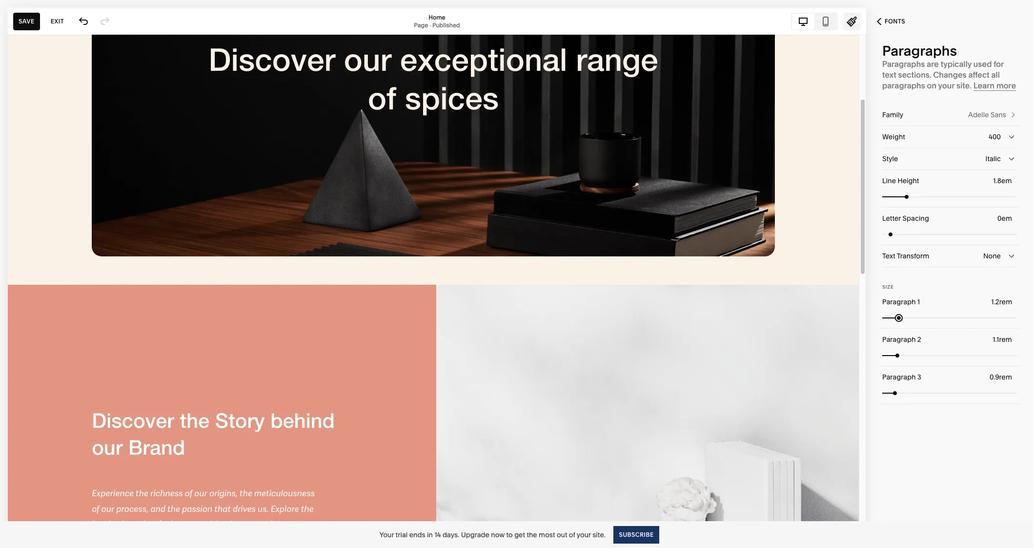 Task type: locate. For each thing, give the bounding box(es) containing it.
home
[[429, 13, 446, 21]]

all
[[992, 70, 1001, 80]]

2 paragraph from the top
[[883, 335, 917, 344]]

style
[[883, 154, 899, 163]]

tab list
[[793, 13, 838, 29]]

learn more link
[[974, 81, 1017, 91]]

paragraph for paragraph 3
[[883, 373, 917, 381]]

text transform
[[883, 252, 930, 260]]

typically
[[942, 59, 972, 69]]

changes
[[934, 70, 967, 80]]

None field
[[883, 126, 1018, 148], [883, 148, 1018, 169], [883, 245, 1018, 267], [883, 126, 1018, 148], [883, 148, 1018, 169], [883, 245, 1018, 267]]

paragraph
[[883, 297, 917, 306], [883, 335, 917, 344], [883, 373, 917, 381]]

1 paragraphs from the top
[[883, 42, 958, 59]]

paragraph left 3
[[883, 373, 917, 381]]

transform
[[898, 252, 930, 260]]

days.
[[443, 530, 460, 539]]

0 horizontal spatial your
[[577, 530, 591, 539]]

paragraphs
[[883, 42, 958, 59], [883, 59, 926, 69]]

paragraphs are typically used for text sections. changes affect all paragraphs on your site.
[[883, 59, 1005, 90]]

paragraph 3
[[883, 373, 922, 381]]

paragraphs inside paragraphs are typically used for text sections. changes affect all paragraphs on your site.
[[883, 59, 926, 69]]

1 vertical spatial site.
[[593, 530, 606, 539]]

more
[[997, 81, 1017, 90]]

3
[[918, 373, 922, 381]]

site. right of
[[593, 530, 606, 539]]

subscribe button
[[614, 526, 660, 543]]

the
[[527, 530, 538, 539]]

0 horizontal spatial site.
[[593, 530, 606, 539]]

1 vertical spatial paragraph
[[883, 335, 917, 344]]

0 vertical spatial paragraph
[[883, 297, 917, 306]]

to
[[507, 530, 513, 539]]

text
[[883, 70, 897, 80]]

subscribe
[[619, 531, 654, 538]]

1 horizontal spatial your
[[939, 81, 955, 90]]

height
[[898, 176, 920, 185]]

none
[[984, 252, 1002, 260]]

3 paragraph from the top
[[883, 373, 917, 381]]

0 vertical spatial site.
[[957, 81, 973, 90]]

your trial ends in 14 days. upgrade now to get the most out of your site.
[[380, 530, 606, 539]]

2 paragraphs from the top
[[883, 59, 926, 69]]

fonts
[[886, 18, 906, 25]]

spacing
[[903, 214, 930, 223]]

2 vertical spatial paragraph
[[883, 373, 917, 381]]

sans
[[992, 110, 1007, 119]]

your
[[939, 81, 955, 90], [577, 530, 591, 539]]

most
[[539, 530, 556, 539]]

get
[[515, 530, 526, 539]]

site. down changes
[[957, 81, 973, 90]]

on
[[928, 81, 937, 90]]

upgrade
[[461, 530, 490, 539]]

paragraph down the size at the right
[[883, 297, 917, 306]]

learn
[[974, 81, 995, 90]]

0 vertical spatial your
[[939, 81, 955, 90]]

paragraph left 2 at the bottom of the page
[[883, 335, 917, 344]]

your right of
[[577, 530, 591, 539]]

your inside paragraphs are typically used for text sections. changes affect all paragraphs on your site.
[[939, 81, 955, 90]]

home page · published
[[414, 13, 460, 29]]

save button
[[13, 12, 40, 30]]

1 paragraph from the top
[[883, 297, 917, 306]]

exit
[[51, 17, 64, 25]]

learn more
[[974, 81, 1017, 90]]

letter
[[883, 214, 902, 223]]

Letter Spacing text field
[[998, 213, 1015, 224]]

your down changes
[[939, 81, 955, 90]]

affect
[[969, 70, 990, 80]]

published
[[433, 21, 460, 29]]

page
[[414, 21, 429, 29]]

weight
[[883, 132, 906, 141]]

1 horizontal spatial site.
[[957, 81, 973, 90]]

paragraph 1
[[883, 297, 921, 306]]

Paragraph 3 range field
[[883, 382, 1018, 404]]

paragraph for paragraph 2
[[883, 335, 917, 344]]

1
[[918, 297, 921, 306]]

site.
[[957, 81, 973, 90], [593, 530, 606, 539]]

2
[[918, 335, 922, 344]]



Task type: vqa. For each thing, say whether or not it's contained in the screenshot.
site.
yes



Task type: describe. For each thing, give the bounding box(es) containing it.
Paragraph 1 range field
[[883, 307, 1018, 328]]

of
[[569, 530, 576, 539]]

trial
[[396, 530, 408, 539]]

sections.
[[899, 70, 932, 80]]

adelle sans
[[969, 110, 1007, 119]]

out
[[557, 530, 568, 539]]

for
[[995, 59, 1005, 69]]

exit button
[[45, 12, 69, 30]]

paragraph 2
[[883, 335, 922, 344]]

Line Height range field
[[883, 186, 1018, 207]]

·
[[430, 21, 431, 29]]

line
[[883, 176, 897, 185]]

text
[[883, 252, 896, 260]]

save
[[19, 17, 35, 25]]

line height
[[883, 176, 920, 185]]

paragraph for paragraph 1
[[883, 297, 917, 306]]

size
[[883, 284, 895, 290]]

family
[[883, 110, 904, 119]]

14
[[435, 530, 441, 539]]

Paragraph 2 range field
[[883, 345, 1018, 366]]

Paragraph 2 text field
[[993, 334, 1015, 345]]

italic
[[986, 154, 1002, 163]]

ends
[[410, 530, 426, 539]]

fonts button
[[867, 11, 917, 32]]

paragraphs for paragraphs
[[883, 42, 958, 59]]

letter spacing
[[883, 214, 930, 223]]

adelle
[[969, 110, 990, 119]]

in
[[427, 530, 433, 539]]

Letter Spacing range field
[[883, 223, 1018, 245]]

Paragraph 1 text field
[[992, 296, 1015, 307]]

your
[[380, 530, 394, 539]]

1 vertical spatial your
[[577, 530, 591, 539]]

400
[[990, 132, 1002, 141]]

used
[[974, 59, 993, 69]]

site. inside paragraphs are typically used for text sections. changes affect all paragraphs on your site.
[[957, 81, 973, 90]]

paragraphs
[[883, 81, 926, 90]]

now
[[492, 530, 505, 539]]

are
[[928, 59, 940, 69]]

Paragraph 3 text field
[[991, 372, 1015, 382]]

Line Height text field
[[994, 175, 1015, 186]]

paragraphs for paragraphs are typically used for text sections. changes affect all paragraphs on your site.
[[883, 59, 926, 69]]



